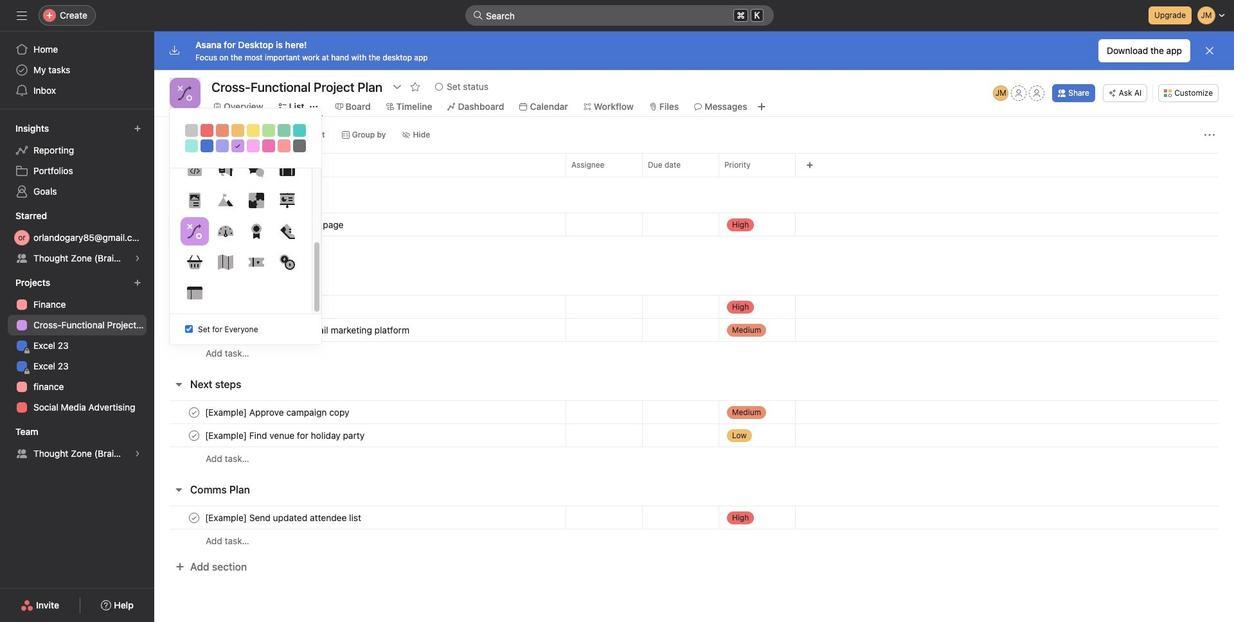 Task type: locate. For each thing, give the bounding box(es) containing it.
2 mark complete checkbox from the top
[[186, 322, 202, 338]]

megaphone image
[[218, 162, 233, 177]]

1 mark complete image from the top
[[186, 405, 202, 420]]

mark complete image inside [example] evaluate new email marketing platform 'cell'
[[186, 322, 202, 338]]

0 vertical spatial task name text field
[[203, 218, 348, 231]]

mark complete image for task name text box inside the [example] find venue for holiday party cell
[[186, 428, 202, 443]]

mark complete image inside [example] approve campaign copy cell
[[186, 405, 202, 420]]

Task name text field
[[203, 301, 316, 313], [203, 324, 413, 337], [203, 511, 365, 524]]

1 vertical spatial mark complete checkbox
[[186, 405, 202, 420]]

teams element
[[0, 420, 154, 467]]

3 task name text field from the top
[[203, 429, 369, 442]]

mark complete image
[[186, 217, 202, 232], [186, 299, 202, 315], [186, 322, 202, 338]]

3 task name text field from the top
[[203, 511, 365, 524]]

mark complete image for mark complete checkbox inside the [example] redesign landing page "cell"
[[186, 217, 202, 232]]

mark complete image inside [example] find venue for holiday party cell
[[186, 428, 202, 443]]

Task name text field
[[203, 218, 348, 231], [203, 406, 353, 419], [203, 429, 369, 442]]

0 vertical spatial mark complete checkbox
[[186, 299, 202, 315]]

mark complete image
[[186, 405, 202, 420], [186, 428, 202, 443], [186, 510, 202, 526]]

task name text field inside "[example] send updated attendee list" cell
[[203, 511, 365, 524]]

2 vertical spatial task name text field
[[203, 429, 369, 442]]

task name text field for [example] finalize budget 'cell'
[[203, 301, 316, 313]]

2 vertical spatial mark complete image
[[186, 510, 202, 526]]

task name text field inside [example] approve campaign copy cell
[[203, 406, 353, 419]]

4 mark complete checkbox from the top
[[186, 510, 202, 526]]

mark complete checkbox for [example] evaluate new email marketing platform 'cell'
[[186, 322, 202, 338]]

1 vertical spatial mark complete image
[[186, 299, 202, 315]]

global element
[[0, 32, 154, 109]]

see details, thought zone (brainstorm space) image
[[134, 255, 141, 262]]

projects element
[[0, 271, 154, 420]]

insights element
[[0, 117, 154, 204]]

1 task name text field from the top
[[203, 301, 316, 313]]

2 mark complete image from the top
[[186, 299, 202, 315]]

1 vertical spatial task name text field
[[203, 324, 413, 337]]

mark complete image for task name text field inside "[example] send updated attendee list" cell
[[186, 510, 202, 526]]

2 mark complete image from the top
[[186, 428, 202, 443]]

mark complete image inside "[example] send updated attendee list" cell
[[186, 510, 202, 526]]

mark complete checkbox inside [example] finalize budget 'cell'
[[186, 299, 202, 315]]

speed dial image
[[218, 224, 233, 239]]

mark complete checkbox for [example] find venue for holiday party cell
[[186, 405, 202, 420]]

[example] approve campaign copy cell
[[154, 401, 566, 424]]

1 mark complete checkbox from the top
[[186, 217, 202, 232]]

3 mark complete checkbox from the top
[[186, 428, 202, 443]]

0 vertical spatial task name text field
[[203, 301, 316, 313]]

mark complete image down 'page layout' icon
[[186, 217, 202, 232]]

[example] evaluate new email marketing platform cell
[[154, 318, 566, 342]]

task name text field inside [example] finalize budget 'cell'
[[203, 301, 316, 313]]

2 mark complete checkbox from the top
[[186, 405, 202, 420]]

mark complete checkbox inside "[example] send updated attendee list" cell
[[186, 510, 202, 526]]

3 mark complete image from the top
[[186, 322, 202, 338]]

new project or portfolio image
[[134, 279, 141, 287]]

Mark complete checkbox
[[186, 299, 202, 315], [186, 405, 202, 420]]

task name text field for [example] evaluate new email marketing platform 'cell'
[[203, 324, 413, 337]]

task name text field for "[example] send updated attendee list" cell
[[203, 511, 365, 524]]

None field
[[465, 5, 774, 26]]

collapse task list for this group image
[[174, 379, 184, 390]]

mark complete image inside [example] redesign landing page "cell"
[[186, 217, 202, 232]]

mark complete checkbox inside [example] redesign landing page "cell"
[[186, 217, 202, 232]]

mountain flag image
[[218, 193, 233, 208]]

mark complete image down shopping basket icon
[[186, 299, 202, 315]]

1 mark complete image from the top
[[186, 217, 202, 232]]

0 vertical spatial mark complete image
[[186, 217, 202, 232]]

coins image
[[279, 255, 295, 270]]

1 task name text field from the top
[[203, 218, 348, 231]]

1 vertical spatial mark complete image
[[186, 428, 202, 443]]

task name text field inside [example] evaluate new email marketing platform 'cell'
[[203, 324, 413, 337]]

3 mark complete image from the top
[[186, 510, 202, 526]]

2 vertical spatial task name text field
[[203, 511, 365, 524]]

mark complete checkbox inside [example] find venue for holiday party cell
[[186, 428, 202, 443]]

1 mark complete checkbox from the top
[[186, 299, 202, 315]]

task name text field for mark complete checkbox inside the [example] redesign landing page "cell"
[[203, 218, 348, 231]]

None checkbox
[[185, 326, 193, 333]]

2 task name text field from the top
[[203, 406, 353, 419]]

None text field
[[208, 75, 386, 98]]

starred element
[[0, 204, 154, 271]]

ticket image
[[248, 255, 264, 270]]

mark complete image inside [example] finalize budget 'cell'
[[186, 299, 202, 315]]

2 task name text field from the top
[[203, 324, 413, 337]]

task name text field inside [example] find venue for holiday party cell
[[203, 429, 369, 442]]

template [icon] image
[[187, 285, 202, 301]]

Mark complete checkbox
[[186, 217, 202, 232], [186, 322, 202, 338], [186, 428, 202, 443], [186, 510, 202, 526]]

manage project members image
[[993, 86, 1009, 101]]

2 vertical spatial mark complete image
[[186, 322, 202, 338]]

row
[[154, 153, 1234, 177], [170, 176, 1219, 177], [154, 213, 1234, 237], [154, 236, 1234, 260], [154, 295, 1234, 319], [154, 318, 1234, 342], [154, 341, 1234, 365], [154, 401, 1234, 424], [154, 424, 1234, 447], [154, 447, 1234, 471], [154, 506, 1234, 530], [154, 529, 1234, 553]]

html image
[[187, 162, 202, 177]]

mark complete image down template [icon] on the top
[[186, 322, 202, 338]]

task name text field inside [example] redesign landing page "cell"
[[203, 218, 348, 231]]

1 vertical spatial task name text field
[[203, 406, 353, 419]]

mark complete checkbox inside [example] evaluate new email marketing platform 'cell'
[[186, 322, 202, 338]]

mark complete image for mark complete checkbox inside [example] evaluate new email marketing platform 'cell'
[[186, 322, 202, 338]]

header milestones tree grid
[[154, 295, 1234, 365]]

0 vertical spatial mark complete image
[[186, 405, 202, 420]]

mark complete checkbox inside [example] approve campaign copy cell
[[186, 405, 202, 420]]



Task type: describe. For each thing, give the bounding box(es) containing it.
show options image
[[392, 82, 402, 92]]

add field image
[[806, 161, 814, 169]]

mark complete checkbox for [example] find venue for holiday party cell
[[186, 428, 202, 443]]

more actions image
[[1205, 130, 1215, 140]]

[example] redesign landing page cell
[[154, 213, 566, 237]]

mark complete checkbox for [example] evaluate new email marketing platform 'cell'
[[186, 299, 202, 315]]

chat bubbles image
[[248, 162, 264, 177]]

new insights image
[[134, 125, 141, 132]]

shopping basket image
[[187, 255, 202, 270]]

map image
[[218, 255, 233, 270]]

[example] finalize budget cell
[[154, 295, 566, 319]]

tab actions image
[[310, 103, 317, 111]]

puzzle image
[[248, 193, 264, 208]]

add to starred image
[[410, 82, 420, 92]]

mark complete image for task name text box in [example] approve campaign copy cell
[[186, 405, 202, 420]]

header next steps tree grid
[[154, 401, 1234, 471]]

[example] find venue for holiday party cell
[[154, 424, 566, 447]]

task name text field for mark complete option within the [example] approve campaign copy cell
[[203, 406, 353, 419]]

mark complete image for mark complete option in [example] finalize budget 'cell'
[[186, 299, 202, 315]]

collapse task list for this group image
[[174, 485, 184, 495]]

Search tasks, projects, and more text field
[[465, 5, 774, 26]]

dismiss image
[[1205, 46, 1215, 56]]

add tab image
[[757, 102, 767, 112]]

line and symbols image
[[187, 224, 202, 239]]

page layout image
[[187, 193, 202, 208]]

mark complete checkbox for [example] redesign landing page "cell"
[[186, 217, 202, 232]]

[example] send updated attendee list cell
[[154, 506, 566, 530]]

line_and_symbols image
[[177, 86, 193, 101]]

header planning tree grid
[[154, 213, 1234, 260]]

see details, thought zone (brainstorm space) image
[[134, 450, 141, 458]]

presentation image
[[279, 193, 295, 208]]

ribbon image
[[248, 224, 264, 239]]

mark complete checkbox for "[example] send updated attendee list" cell
[[186, 510, 202, 526]]

header comms plan tree grid
[[154, 506, 1234, 553]]

shoe image
[[279, 224, 295, 239]]

briefcase image
[[279, 162, 295, 177]]

prominent image
[[473, 10, 483, 21]]

task name text field for mark complete checkbox in [example] find venue for holiday party cell
[[203, 429, 369, 442]]

hide sidebar image
[[17, 10, 27, 21]]



Task type: vqa. For each thing, say whether or not it's contained in the screenshot.
1 Task button
no



